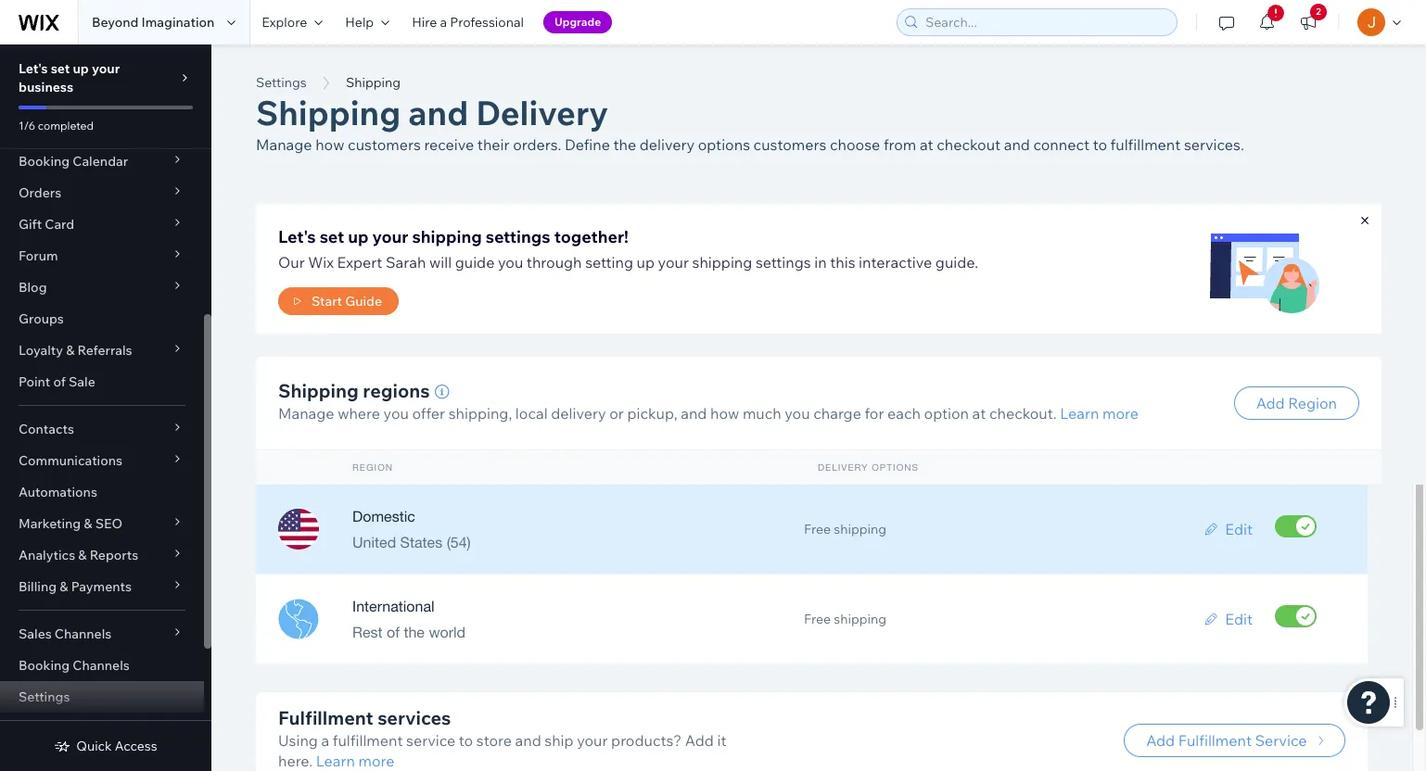 Task type: vqa. For each thing, say whether or not it's contained in the screenshot.
the right ELEMENTS
no



Task type: locate. For each thing, give the bounding box(es) containing it.
0 horizontal spatial learn
[[316, 753, 355, 771]]

reports
[[90, 547, 138, 564]]

1 vertical spatial more
[[358, 753, 395, 771]]

1 horizontal spatial the
[[614, 135, 637, 154]]

booking down sales
[[19, 658, 70, 674]]

edit image
[[1205, 523, 1218, 536], [1205, 613, 1218, 626]]

a inside using a fulfillment service to store and ship your products? add it here.
[[321, 732, 329, 750]]

imagination
[[141, 14, 215, 31]]

marketing & seo button
[[0, 508, 204, 540]]

0 vertical spatial of
[[53, 374, 66, 390]]

1 horizontal spatial let's
[[278, 226, 316, 248]]

1 vertical spatial to
[[459, 732, 473, 750]]

0 vertical spatial settings
[[256, 74, 307, 91]]

0 vertical spatial free
[[804, 521, 831, 538]]

a for using
[[321, 732, 329, 750]]

automations
[[19, 484, 97, 501]]

store
[[477, 732, 512, 750]]

customers
[[348, 135, 421, 154], [754, 135, 827, 154]]

through
[[527, 253, 582, 272]]

sales channels
[[19, 626, 112, 643]]

1 vertical spatial booking
[[19, 658, 70, 674]]

0 horizontal spatial customers
[[348, 135, 421, 154]]

2 booking from the top
[[19, 658, 70, 674]]

1 free shipping from the top
[[804, 521, 887, 538]]

loyalty & referrals button
[[0, 335, 204, 366]]

help
[[345, 14, 374, 31]]

0 horizontal spatial learn more link
[[316, 753, 395, 771]]

1 horizontal spatial of
[[387, 624, 400, 641]]

up inside 'let's set up your business'
[[73, 60, 89, 77]]

access
[[115, 738, 157, 755]]

professional
[[450, 14, 524, 31]]

2 customers from the left
[[754, 135, 827, 154]]

2 free from the top
[[804, 611, 831, 628]]

learn more link for shipping
[[1060, 405, 1139, 423]]

& for loyalty
[[66, 342, 75, 359]]

loyalty
[[19, 342, 63, 359]]

payments
[[71, 579, 132, 595]]

1 vertical spatial up
[[348, 226, 369, 248]]

fulfillment inside shipping and delivery manage how customers receive their orders. define the delivery options customers choose from at checkout and connect to fulfillment services.
[[1111, 135, 1181, 154]]

of left the sale
[[53, 374, 66, 390]]

booking for booking calendar
[[19, 153, 70, 170]]

communications button
[[0, 445, 204, 477]]

0 vertical spatial shipping
[[346, 74, 401, 91]]

your down beyond
[[92, 60, 120, 77]]

0 vertical spatial a
[[440, 14, 447, 31]]

1 horizontal spatial more
[[1103, 405, 1139, 423]]

gift card button
[[0, 209, 204, 240]]

learn
[[1060, 405, 1100, 423], [316, 753, 355, 771]]

& left seo
[[84, 516, 92, 532]]

start guide
[[312, 293, 382, 310]]

a right hire
[[440, 14, 447, 31]]

setting
[[585, 253, 633, 272]]

let's set up your shipping settings together!
[[278, 226, 629, 248]]

1 vertical spatial fulfillment
[[333, 732, 403, 750]]

and left ship at bottom
[[515, 732, 541, 750]]

0 vertical spatial set
[[51, 60, 70, 77]]

define
[[565, 135, 610, 154]]

booking up orders
[[19, 153, 70, 170]]

of right the "rest"
[[387, 624, 400, 641]]

delivery
[[818, 462, 869, 473]]

0 vertical spatial edit
[[1226, 520, 1253, 538]]

a right using in the bottom left of the page
[[321, 732, 329, 750]]

0 horizontal spatial fulfillment
[[278, 707, 373, 730]]

their
[[478, 135, 510, 154]]

blog button
[[0, 272, 204, 303]]

settings link down booking channels
[[0, 682, 204, 713]]

1 vertical spatial learn more link
[[316, 753, 395, 771]]

together!
[[554, 226, 629, 248]]

start
[[312, 293, 342, 310]]

1 horizontal spatial up
[[348, 226, 369, 248]]

1 vertical spatial of
[[387, 624, 400, 641]]

shipping regions
[[278, 380, 430, 403]]

fulfillment
[[1111, 135, 1181, 154], [333, 732, 403, 750]]

0 horizontal spatial at
[[920, 135, 934, 154]]

0 vertical spatial edit image
[[1205, 523, 1218, 536]]

0 horizontal spatial set
[[51, 60, 70, 77]]

your right ship at bottom
[[577, 732, 608, 750]]

& left reports
[[78, 547, 87, 564]]

customers left choose
[[754, 135, 827, 154]]

0 vertical spatial how
[[315, 135, 345, 154]]

charge
[[814, 405, 862, 423]]

1 vertical spatial how
[[710, 405, 740, 423]]

0 vertical spatial manage
[[256, 135, 312, 154]]

let's
[[19, 60, 48, 77], [278, 226, 316, 248]]

1 vertical spatial free shipping
[[804, 611, 887, 628]]

2 free shipping from the top
[[804, 611, 887, 628]]

1 horizontal spatial you
[[498, 253, 523, 272]]

settings left "in"
[[756, 253, 811, 272]]

analytics & reports
[[19, 547, 138, 564]]

you right much
[[785, 405, 810, 423]]

forum button
[[0, 240, 204, 272]]

fulfillment down fulfillment services
[[333, 732, 403, 750]]

1 vertical spatial region
[[352, 462, 393, 473]]

up right 'setting'
[[637, 253, 655, 272]]

info tooltip image
[[435, 385, 450, 401]]

edit image for international rest of the world
[[1205, 613, 1218, 626]]

or
[[610, 405, 624, 423]]

let's inside 'let's set up your business'
[[19, 60, 48, 77]]

0 vertical spatial fulfillment
[[1111, 135, 1181, 154]]

1 horizontal spatial add
[[1147, 732, 1175, 750]]

at inside shipping and delivery manage how customers receive their orders. define the delivery options customers choose from at checkout and connect to fulfillment services.
[[920, 135, 934, 154]]

0 horizontal spatial add
[[685, 732, 714, 750]]

0 vertical spatial delivery
[[640, 135, 695, 154]]

your inside 'let's set up your business'
[[92, 60, 120, 77]]

analytics & reports button
[[0, 540, 204, 571]]

1 vertical spatial settings link
[[0, 682, 204, 713]]

edit for international rest of the world
[[1226, 610, 1253, 628]]

guide
[[455, 253, 495, 272]]

add inside "add region" button
[[1256, 394, 1285, 413]]

0 horizontal spatial let's
[[19, 60, 48, 77]]

1 horizontal spatial learn more link
[[1060, 405, 1139, 423]]

1 horizontal spatial how
[[710, 405, 740, 423]]

delivery inside shipping and delivery manage how customers receive their orders. define the delivery options customers choose from at checkout and connect to fulfillment services.
[[640, 135, 695, 154]]

1 horizontal spatial a
[[440, 14, 447, 31]]

0 horizontal spatial the
[[404, 624, 425, 641]]

channels up booking channels
[[55, 626, 112, 643]]

2 edit from the top
[[1226, 610, 1253, 628]]

0 vertical spatial settings
[[486, 226, 551, 248]]

booking calendar
[[19, 153, 128, 170]]

0 horizontal spatial delivery
[[551, 405, 606, 423]]

0 vertical spatial learn more link
[[1060, 405, 1139, 423]]

learn more link right checkout. at the bottom of the page
[[1060, 405, 1139, 423]]

1 vertical spatial settings
[[19, 689, 70, 706]]

blog
[[19, 279, 47, 296]]

settings down explore
[[256, 74, 307, 91]]

1 vertical spatial a
[[321, 732, 329, 750]]

0 vertical spatial to
[[1093, 135, 1107, 154]]

international rest of the world
[[352, 598, 466, 641]]

1 horizontal spatial fulfillment
[[1111, 135, 1181, 154]]

delivery left options
[[640, 135, 695, 154]]

settings link down explore
[[247, 73, 316, 92]]

free shipping for domestic united states (54)
[[804, 521, 887, 538]]

set up business
[[51, 60, 70, 77]]

0 vertical spatial booking
[[19, 153, 70, 170]]

1 vertical spatial settings
[[756, 253, 811, 272]]

0 vertical spatial the
[[614, 135, 637, 154]]

0 vertical spatial let's
[[19, 60, 48, 77]]

1 vertical spatial shipping
[[256, 92, 401, 134]]

booking for booking channels
[[19, 658, 70, 674]]

up up business
[[73, 60, 89, 77]]

0 horizontal spatial to
[[459, 732, 473, 750]]

and right pickup,
[[681, 405, 707, 423]]

delivery
[[640, 135, 695, 154], [551, 405, 606, 423]]

settings
[[256, 74, 307, 91], [19, 689, 70, 706]]

2 edit image from the top
[[1205, 613, 1218, 626]]

at right option
[[973, 405, 986, 423]]

0 vertical spatial fulfillment
[[278, 707, 373, 730]]

the left the world
[[404, 624, 425, 641]]

the right define
[[614, 135, 637, 154]]

0 horizontal spatial more
[[358, 753, 395, 771]]

1 vertical spatial channels
[[73, 658, 130, 674]]

settings inside sidebar 'element'
[[19, 689, 70, 706]]

manage
[[256, 135, 312, 154], [278, 405, 334, 423]]

add inside button
[[1147, 732, 1175, 750]]

1 horizontal spatial set
[[320, 226, 344, 248]]

set inside 'let's set up your business'
[[51, 60, 70, 77]]

1 vertical spatial edit image
[[1205, 613, 1218, 626]]

1 vertical spatial let's
[[278, 226, 316, 248]]

up for business
[[73, 60, 89, 77]]

edit
[[1226, 520, 1253, 538], [1226, 610, 1253, 628]]

set up wix
[[320, 226, 344, 248]]

2 horizontal spatial add
[[1256, 394, 1285, 413]]

booking inside popup button
[[19, 153, 70, 170]]

1 horizontal spatial fulfillment
[[1179, 732, 1252, 750]]

free shipping for international rest of the world
[[804, 611, 887, 628]]

to inside shipping and delivery manage how customers receive their orders. define the delivery options customers choose from at checkout and connect to fulfillment services.
[[1093, 135, 1107, 154]]

free shipping
[[804, 521, 887, 538], [804, 611, 887, 628]]

calendar
[[73, 153, 128, 170]]

0 horizontal spatial a
[[321, 732, 329, 750]]

1 horizontal spatial learn
[[1060, 405, 1100, 423]]

0 horizontal spatial settings
[[19, 689, 70, 706]]

0 vertical spatial region
[[1289, 394, 1338, 413]]

1 vertical spatial set
[[320, 226, 344, 248]]

learn more link down fulfillment services
[[316, 753, 395, 771]]

settings down booking channels
[[19, 689, 70, 706]]

the inside international rest of the world
[[404, 624, 425, 641]]

connect
[[1034, 135, 1090, 154]]

fulfillment inside button
[[1179, 732, 1252, 750]]

shipping and delivery manage how customers receive their orders. define the delivery options customers choose from at checkout and connect to fulfillment services.
[[256, 92, 1245, 154]]

& right billing
[[60, 579, 68, 595]]

and up receive on the top
[[408, 92, 469, 134]]

checkout
[[937, 135, 1001, 154]]

1 edit image from the top
[[1205, 523, 1218, 536]]

learn right here.
[[316, 753, 355, 771]]

1 free from the top
[[804, 521, 831, 538]]

channels inside 'booking channels' link
[[73, 658, 130, 674]]

0 horizontal spatial of
[[53, 374, 66, 390]]

settings up through
[[486, 226, 551, 248]]

booking calendar button
[[0, 146, 204, 177]]

your
[[92, 60, 120, 77], [372, 226, 409, 248], [658, 253, 689, 272], [577, 732, 608, 750]]

0 horizontal spatial up
[[73, 60, 89, 77]]

you right "guide"
[[498, 253, 523, 272]]

1 horizontal spatial at
[[973, 405, 986, 423]]

to left store
[[459, 732, 473, 750]]

& inside popup button
[[84, 516, 92, 532]]

1 vertical spatial free
[[804, 611, 831, 628]]

2 horizontal spatial you
[[785, 405, 810, 423]]

1 horizontal spatial delivery
[[640, 135, 695, 154]]

fulfillment left service
[[1179, 732, 1252, 750]]

contacts
[[19, 421, 74, 438]]

2 vertical spatial shipping
[[278, 380, 359, 403]]

up up expert
[[348, 226, 369, 248]]

0 vertical spatial up
[[73, 60, 89, 77]]

1 booking from the top
[[19, 153, 70, 170]]

more
[[1103, 405, 1139, 423], [358, 753, 395, 771]]

delivery left or
[[551, 405, 606, 423]]

fulfillment left services.
[[1111, 135, 1181, 154]]

fulfillment up using in the bottom left of the page
[[278, 707, 373, 730]]

to right connect
[[1093, 135, 1107, 154]]

0 vertical spatial free shipping
[[804, 521, 887, 538]]

interactive
[[859, 253, 932, 272]]

of inside international rest of the world
[[387, 624, 400, 641]]

referrals
[[77, 342, 132, 359]]

2 horizontal spatial up
[[637, 253, 655, 272]]

1/6 completed
[[19, 119, 94, 133]]

and
[[408, 92, 469, 134], [1004, 135, 1030, 154], [681, 405, 707, 423], [515, 732, 541, 750]]

channels down sales channels popup button
[[73, 658, 130, 674]]

let's up business
[[19, 60, 48, 77]]

1 horizontal spatial settings
[[256, 74, 307, 91]]

loyalty & referrals
[[19, 342, 132, 359]]

how
[[315, 135, 345, 154], [710, 405, 740, 423]]

0 vertical spatial channels
[[55, 626, 112, 643]]

checkout.
[[990, 405, 1057, 423]]

1 horizontal spatial settings link
[[247, 73, 316, 92]]

shipping inside shipping and delivery manage how customers receive their orders. define the delivery options customers choose from at checkout and connect to fulfillment services.
[[256, 92, 401, 134]]

your up the sarah on the top of the page
[[372, 226, 409, 248]]

channels inside sales channels popup button
[[55, 626, 112, 643]]

you down the regions
[[384, 405, 409, 423]]

your inside using a fulfillment service to store and ship your products? add it here.
[[577, 732, 608, 750]]

booking
[[19, 153, 70, 170], [19, 658, 70, 674]]

hire a professional link
[[401, 0, 535, 45]]

let's for let's set up your shipping settings together!
[[278, 226, 316, 248]]

0 vertical spatial at
[[920, 135, 934, 154]]

1 vertical spatial learn
[[316, 753, 355, 771]]

0 horizontal spatial fulfillment
[[333, 732, 403, 750]]

customers left receive on the top
[[348, 135, 421, 154]]

add inside using a fulfillment service to store and ship your products? add it here.
[[685, 732, 714, 750]]

at right from
[[920, 135, 934, 154]]

where
[[338, 405, 380, 423]]

learn right checkout. at the bottom of the page
[[1060, 405, 1100, 423]]

1 edit from the top
[[1226, 520, 1253, 538]]

gift card
[[19, 216, 74, 233]]

1 horizontal spatial region
[[1289, 394, 1338, 413]]

1 vertical spatial edit
[[1226, 610, 1253, 628]]

0 horizontal spatial how
[[315, 135, 345, 154]]

& right the loyalty
[[66, 342, 75, 359]]

1 vertical spatial the
[[404, 624, 425, 641]]

domestic
[[352, 508, 415, 525]]

the inside shipping and delivery manage how customers receive their orders. define the delivery options customers choose from at checkout and connect to fulfillment services.
[[614, 135, 637, 154]]

hire
[[412, 14, 437, 31]]

point of sale
[[19, 374, 95, 390]]

let's up "our" at the top
[[278, 226, 316, 248]]

1 vertical spatial fulfillment
[[1179, 732, 1252, 750]]

communications
[[19, 453, 122, 469]]

offer
[[412, 405, 445, 423]]

1 horizontal spatial to
[[1093, 135, 1107, 154]]

will
[[429, 253, 452, 272]]



Task type: describe. For each thing, give the bounding box(es) containing it.
international
[[352, 598, 435, 615]]

2 vertical spatial up
[[637, 253, 655, 272]]

free for domestic united states (54)
[[804, 521, 831, 538]]

a for hire
[[440, 14, 447, 31]]

for
[[865, 405, 884, 423]]

services.
[[1184, 135, 1245, 154]]

fulfillment inside using a fulfillment service to store and ship your products? add it here.
[[333, 732, 403, 750]]

learn more link for shipping and delivery
[[316, 753, 395, 771]]

1 vertical spatial delivery
[[551, 405, 606, 423]]

your right 'setting'
[[658, 253, 689, 272]]

sales
[[19, 626, 52, 643]]

united
[[352, 534, 396, 551]]

how inside shipping and delivery manage how customers receive their orders. define the delivery options customers choose from at checkout and connect to fulfillment services.
[[315, 135, 345, 154]]

states
[[400, 534, 443, 551]]

much
[[743, 405, 782, 423]]

help button
[[334, 0, 401, 45]]

using a fulfillment service to store and ship your products? add it here.
[[278, 732, 727, 771]]

0 vertical spatial settings link
[[247, 73, 316, 92]]

services
[[378, 707, 451, 730]]

seo
[[95, 516, 123, 532]]

beyond
[[92, 14, 139, 31]]

service
[[1255, 732, 1307, 750]]

beyond imagination
[[92, 14, 215, 31]]

up for shipping
[[348, 226, 369, 248]]

products?
[[611, 732, 682, 750]]

1 vertical spatial manage
[[278, 405, 334, 423]]

our
[[278, 253, 305, 272]]

channels for sales channels
[[55, 626, 112, 643]]

sidebar element
[[0, 45, 211, 772]]

shipping for regions
[[278, 380, 359, 403]]

2
[[1316, 6, 1322, 18]]

analytics
[[19, 547, 75, 564]]

and inside using a fulfillment service to store and ship your products? add it here.
[[515, 732, 541, 750]]

world
[[429, 624, 466, 641]]

of inside point of sale "link"
[[53, 374, 66, 390]]

shipping for and
[[256, 92, 401, 134]]

let's set up your business
[[19, 60, 120, 96]]

it
[[717, 732, 727, 750]]

our wix expert sarah will guide you through setting up your shipping settings in this interactive guide.
[[278, 253, 979, 272]]

orders
[[19, 185, 61, 201]]

guide.
[[936, 253, 979, 272]]

Search... field
[[920, 9, 1171, 35]]

add fulfillment service button
[[1124, 724, 1346, 758]]

local
[[516, 405, 548, 423]]

set for let's set up your business
[[51, 60, 70, 77]]

0 horizontal spatial region
[[352, 462, 393, 473]]

let's for let's set up your business
[[19, 60, 48, 77]]

0 horizontal spatial settings
[[486, 226, 551, 248]]

upgrade
[[555, 15, 601, 29]]

(54)
[[447, 534, 471, 551]]

point of sale link
[[0, 366, 204, 398]]

each
[[888, 405, 921, 423]]

add region button
[[1234, 387, 1360, 420]]

& for marketing
[[84, 516, 92, 532]]

add for add fulfillment service
[[1147, 732, 1175, 750]]

sarah
[[386, 253, 426, 272]]

here.
[[278, 753, 313, 771]]

sale
[[69, 374, 95, 390]]

billing
[[19, 579, 57, 595]]

marketing & seo
[[19, 516, 123, 532]]

1 customers from the left
[[348, 135, 421, 154]]

from
[[884, 135, 917, 154]]

service
[[406, 732, 456, 750]]

orders button
[[0, 177, 204, 209]]

manage inside shipping and delivery manage how customers receive their orders. define the delivery options customers choose from at checkout and connect to fulfillment services.
[[256, 135, 312, 154]]

quick access
[[76, 738, 157, 755]]

and left connect
[[1004, 135, 1030, 154]]

delivery options
[[818, 462, 919, 473]]

business
[[19, 79, 73, 96]]

choose
[[830, 135, 880, 154]]

shipping,
[[449, 405, 512, 423]]

add for add region
[[1256, 394, 1285, 413]]

ship
[[545, 732, 574, 750]]

rest
[[352, 624, 383, 641]]

gift
[[19, 216, 42, 233]]

options
[[698, 135, 750, 154]]

add fulfillment service
[[1147, 732, 1307, 750]]

& for billing
[[60, 579, 68, 595]]

region inside button
[[1289, 394, 1338, 413]]

booking channels link
[[0, 650, 204, 682]]

0 vertical spatial learn
[[1060, 405, 1100, 423]]

upgrade button
[[544, 11, 612, 33]]

edit image for domestic united states (54)
[[1205, 523, 1218, 536]]

add region
[[1256, 394, 1338, 413]]

0 vertical spatial more
[[1103, 405, 1139, 423]]

0 horizontal spatial you
[[384, 405, 409, 423]]

booking channels
[[19, 658, 130, 674]]

forum
[[19, 248, 58, 264]]

edit for domestic united states (54)
[[1226, 520, 1253, 538]]

point
[[19, 374, 50, 390]]

fulfillment services
[[278, 707, 451, 730]]

groups link
[[0, 303, 204, 335]]

channels for booking channels
[[73, 658, 130, 674]]

guide
[[345, 293, 382, 310]]

contacts button
[[0, 414, 204, 445]]

regions
[[363, 380, 430, 403]]

delivery
[[476, 92, 609, 134]]

orders.
[[513, 135, 562, 154]]

0 horizontal spatial settings link
[[0, 682, 204, 713]]

2 button
[[1288, 0, 1329, 45]]

this
[[830, 253, 856, 272]]

billing & payments
[[19, 579, 132, 595]]

options
[[872, 462, 919, 473]]

quick
[[76, 738, 112, 755]]

set for let's set up your shipping settings together!
[[320, 226, 344, 248]]

& for analytics
[[78, 547, 87, 564]]

option
[[924, 405, 969, 423]]

start guide button
[[278, 288, 399, 315]]

receive
[[424, 135, 474, 154]]

to inside using a fulfillment service to store and ship your products? add it here.
[[459, 732, 473, 750]]

1 vertical spatial at
[[973, 405, 986, 423]]

free for international rest of the world
[[804, 611, 831, 628]]

in
[[815, 253, 827, 272]]

1 horizontal spatial settings
[[756, 253, 811, 272]]

wix
[[308, 253, 334, 272]]



